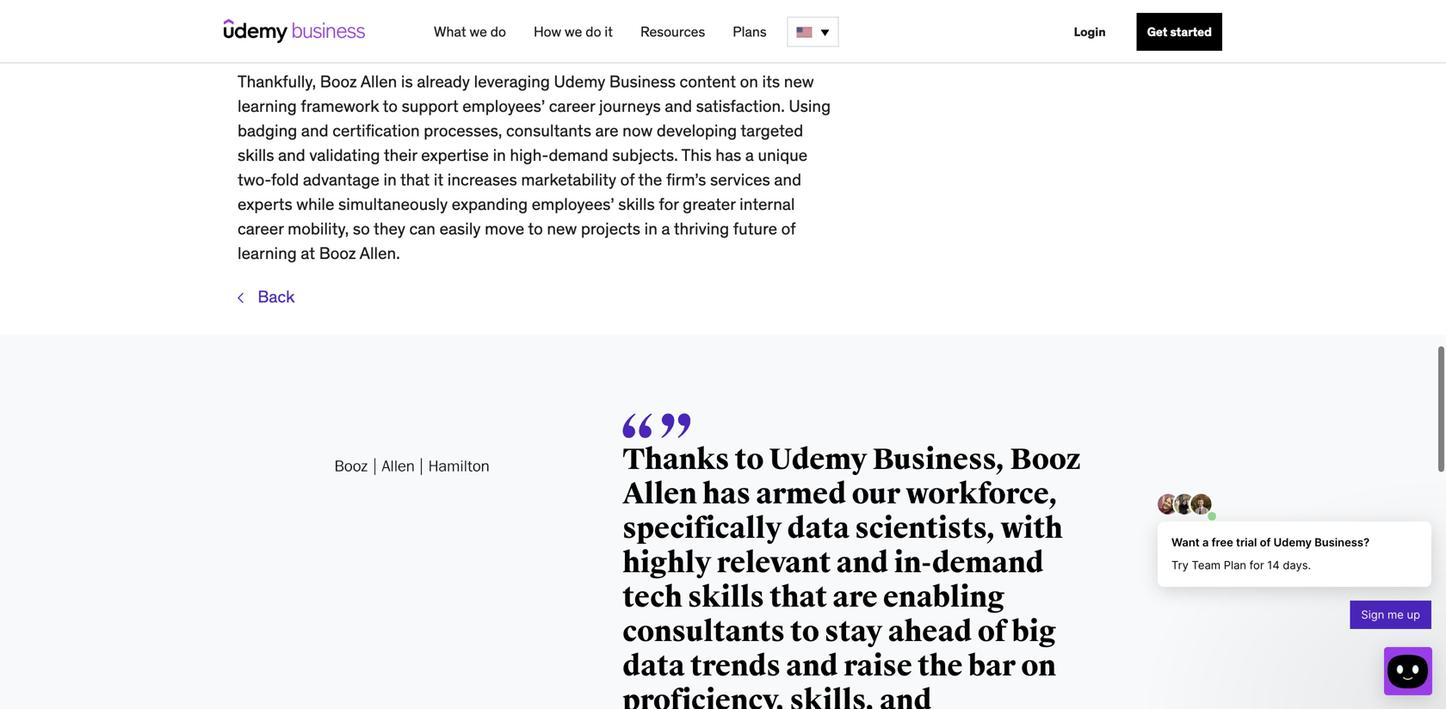 Task type: describe. For each thing, give the bounding box(es) containing it.
easily
[[440, 218, 481, 239]]

developing
[[657, 120, 737, 141]]

do for how we do it
[[586, 23, 601, 40]]

using
[[789, 96, 831, 116]]

services
[[710, 169, 770, 190]]

relevant
[[717, 545, 831, 581]]

advantage
[[303, 169, 380, 190]]

skills inside thanks to udemy business, booz allen has armed our workforce, specifically data scientists, with highly relevant and in-demand tech skills that are enabling consultants to stay ahead of big data trends and raise the bar on proficiency, skil
[[688, 580, 764, 616]]

can
[[409, 218, 436, 239]]

mobility,
[[288, 218, 349, 239]]

scientists,
[[855, 511, 995, 547]]

allen inside thanks to udemy business, booz allen has armed our workforce, specifically data scientists, with highly relevant and in-demand tech skills that are enabling consultants to stay ahead of big data trends and raise the bar on proficiency, skil
[[623, 477, 697, 512]]

what
[[434, 23, 466, 40]]

it inside thankfully, booz allen is already leveraging udemy business content on its new learning framework to support employees' career journeys and satisfaction. using badging and certification processes, consultants are now developing targeted skills and validating their expertise in high-demand subjects. this has a unique two-fold advantage in that it increases marketability of the firm's services and experts while simultaneously expanding employees' skills for greater internal career mobility, so they can easily move to new projects in a thriving future of learning at booz allen.
[[434, 169, 444, 190]]

proficiency,
[[623, 683, 784, 709]]

demand inside thankfully, booz allen is already leveraging udemy business content on its new learning framework to support employees' career journeys and satisfaction. using badging and certification processes, consultants are now developing targeted skills and validating their expertise in high-demand subjects. this has a unique two-fold advantage in that it increases marketability of the firm's services and experts while simultaneously expanding employees' skills for greater internal career mobility, so they can easily move to new projects in a thriving future of learning at booz allen.
[[549, 145, 608, 165]]

enabling
[[883, 580, 1005, 616]]

on inside thankfully, booz allen is already leveraging udemy business content on its new learning framework to support employees' career journeys and satisfaction. using badging and certification processes, consultants are now developing targeted skills and validating their expertise in high-demand subjects. this has a unique two-fold advantage in that it increases marketability of the firm's services and experts while simultaneously expanding employees' skills for greater internal career mobility, so they can easily move to new projects in a thriving future of learning at booz allen.
[[740, 71, 758, 92]]

get started
[[1147, 24, 1212, 40]]

unique
[[758, 145, 808, 165]]

1 horizontal spatial of
[[781, 218, 796, 239]]

we for what
[[470, 23, 487, 40]]

0 vertical spatial booz
[[320, 71, 357, 92]]

expertise
[[421, 145, 489, 165]]

back
[[254, 286, 295, 307]]

and down "unique"
[[774, 169, 801, 190]]

udemy business image
[[224, 19, 365, 43]]

thankfully,
[[238, 71, 316, 92]]

satisfaction.
[[696, 96, 785, 116]]

projects
[[581, 218, 640, 239]]

high-
[[510, 145, 549, 165]]

0 vertical spatial new
[[784, 71, 814, 92]]

internal
[[740, 194, 795, 214]]

on inside thanks to udemy business, booz allen has armed our workforce, specifically data scientists, with highly relevant and in-demand tech skills that are enabling consultants to stay ahead of big data trends and raise the bar on proficiency, skil
[[1021, 649, 1056, 684]]

expanding
[[452, 194, 528, 214]]

0 vertical spatial a
[[745, 145, 754, 165]]

and down framework
[[301, 120, 329, 141]]

two-
[[238, 169, 271, 190]]

login button
[[1064, 13, 1116, 51]]

0 horizontal spatial career
[[238, 218, 284, 239]]

how we do it button
[[527, 16, 620, 47]]

with
[[1001, 511, 1063, 547]]

this
[[681, 145, 712, 165]]

1 vertical spatial employees'
[[532, 194, 614, 214]]

business
[[609, 71, 676, 92]]

has inside thanks to udemy business, booz allen has armed our workforce, specifically data scientists, with highly relevant and in-demand tech skills that are enabling consultants to stay ahead of big data trends and raise the bar on proficiency, skil
[[703, 477, 751, 512]]

resources button
[[634, 16, 712, 47]]

workforce,
[[906, 477, 1058, 512]]

trends
[[691, 649, 781, 684]]

experts
[[238, 194, 292, 214]]

the inside thanks to udemy business, booz allen has armed our workforce, specifically data scientists, with highly relevant and in-demand tech skills that are enabling consultants to stay ahead of big data trends and raise the bar on proficiency, skil
[[918, 649, 963, 684]]

content
[[680, 71, 736, 92]]

certification
[[332, 120, 420, 141]]

booz inside thanks to udemy business, booz allen has armed our workforce, specifically data scientists, with highly relevant and in-demand tech skills that are enabling consultants to stay ahead of big data trends and raise the bar on proficiency, skil
[[1010, 442, 1081, 478]]

stay
[[825, 614, 883, 650]]

and up fold
[[278, 145, 305, 165]]

1 vertical spatial in
[[384, 169, 397, 190]]

1 vertical spatial booz
[[319, 243, 356, 263]]

validating
[[309, 145, 380, 165]]

greater
[[683, 194, 736, 214]]

ahead
[[888, 614, 972, 650]]

at
[[301, 243, 315, 263]]

to up certification
[[383, 96, 398, 116]]

2 learning from the top
[[238, 243, 297, 263]]

0 vertical spatial of
[[620, 169, 635, 190]]

back link
[[238, 286, 295, 307]]

bar
[[968, 649, 1016, 684]]

the inside thankfully, booz allen is already leveraging udemy business content on its new learning framework to support employees' career journeys and satisfaction. using badging and certification processes, consultants are now developing targeted skills and validating their expertise in high-demand subjects. this has a unique two-fold advantage in that it increases marketability of the firm's services and experts while simultaneously expanding employees' skills for greater internal career mobility, so they can easily move to new projects in a thriving future of learning at booz allen.
[[638, 169, 662, 190]]

so
[[353, 218, 370, 239]]

plans button
[[726, 16, 774, 47]]

to right thanks
[[735, 442, 764, 478]]

0 vertical spatial in
[[493, 145, 506, 165]]

thanks to udemy business, booz allen has armed our workforce, specifically data scientists, with highly relevant and in-demand tech skills that are enabling consultants to stay ahead of big data trends and raise the bar on proficiency, skil
[[623, 442, 1081, 709]]

1 learning from the top
[[238, 96, 297, 116]]

that inside thanks to udemy business, booz allen has armed our workforce, specifically data scientists, with highly relevant and in-demand tech skills that are enabling consultants to stay ahead of big data trends and raise the bar on proficiency, skil
[[770, 580, 827, 616]]

and left raise
[[786, 649, 838, 684]]

and left the in-
[[837, 545, 889, 581]]

how
[[534, 23, 561, 40]]

fold
[[271, 169, 299, 190]]

plans
[[733, 23, 767, 40]]

do for what we do
[[490, 23, 506, 40]]



Task type: vqa. For each thing, say whether or not it's contained in the screenshot.
work email * "Email Field"
no



Task type: locate. For each thing, give the bounding box(es) containing it.
career down experts
[[238, 218, 284, 239]]

1 vertical spatial new
[[547, 218, 577, 239]]

of left big
[[978, 614, 1006, 650]]

in up simultaneously
[[384, 169, 397, 190]]

0 vertical spatial learning
[[238, 96, 297, 116]]

is
[[401, 71, 413, 92]]

1 horizontal spatial it
[[605, 23, 613, 40]]

its
[[762, 71, 780, 92]]

thanks
[[623, 442, 729, 478]]

2 vertical spatial skills
[[688, 580, 764, 616]]

big
[[1012, 614, 1056, 650]]

business,
[[873, 442, 1005, 478]]

1 we from the left
[[470, 23, 487, 40]]

1 vertical spatial the
[[918, 649, 963, 684]]

on right the bar
[[1021, 649, 1056, 684]]

what we do button
[[427, 16, 513, 47]]

0 horizontal spatial demand
[[549, 145, 608, 165]]

do
[[490, 23, 506, 40], [586, 23, 601, 40]]

1 horizontal spatial udemy
[[769, 442, 867, 478]]

1 horizontal spatial do
[[586, 23, 601, 40]]

it inside popup button
[[605, 23, 613, 40]]

1 horizontal spatial new
[[784, 71, 814, 92]]

employees'
[[462, 96, 545, 116], [532, 194, 614, 214]]

1 horizontal spatial skills
[[618, 194, 655, 214]]

booz right at
[[319, 243, 356, 263]]

thankfully, booz allen is already leveraging udemy business content on its new learning framework to support employees' career journeys and satisfaction. using badging and certification processes, consultants are now developing targeted skills and validating their expertise in high-demand subjects. this has a unique two-fold advantage in that it increases marketability of the firm's services and experts while simultaneously expanding employees' skills for greater internal career mobility, so they can easily move to new projects in a thriving future of learning at booz allen.
[[238, 71, 831, 263]]

new left projects
[[547, 218, 577, 239]]

we inside dropdown button
[[470, 23, 487, 40]]

0 horizontal spatial skills
[[238, 145, 274, 165]]

consultants
[[506, 120, 591, 141], [623, 614, 785, 650]]

it down expertise
[[434, 169, 444, 190]]

are
[[595, 120, 619, 141], [833, 580, 878, 616]]

specifically
[[623, 511, 782, 547]]

do inside dropdown button
[[490, 23, 506, 40]]

move
[[485, 218, 524, 239]]

get started link
[[1137, 13, 1222, 51]]

allen left is
[[361, 71, 397, 92]]

increases
[[447, 169, 517, 190]]

started
[[1170, 24, 1212, 40]]

0 horizontal spatial we
[[470, 23, 487, 40]]

0 horizontal spatial are
[[595, 120, 619, 141]]

0 vertical spatial consultants
[[506, 120, 591, 141]]

already
[[417, 71, 470, 92]]

0 horizontal spatial do
[[490, 23, 506, 40]]

consultants inside thankfully, booz allen is already leveraging udemy business content on its new learning framework to support employees' career journeys and satisfaction. using badging and certification processes, consultants are now developing targeted skills and validating their expertise in high-demand subjects. this has a unique two-fold advantage in that it increases marketability of the firm's services and experts while simultaneously expanding employees' skills for greater internal career mobility, so they can easily move to new projects in a thriving future of learning at booz allen.
[[506, 120, 591, 141]]

demand up marketability
[[549, 145, 608, 165]]

of inside thanks to udemy business, booz allen has armed our workforce, specifically data scientists, with highly relevant and in-demand tech skills that are enabling consultants to stay ahead of big data trends and raise the bar on proficiency, skil
[[978, 614, 1006, 650]]

1 horizontal spatial on
[[1021, 649, 1056, 684]]

that
[[400, 169, 430, 190], [770, 580, 827, 616]]

data
[[787, 511, 850, 547], [623, 649, 685, 684]]

on
[[740, 71, 758, 92], [1021, 649, 1056, 684]]

consultants up high-
[[506, 120, 591, 141]]

on left the its
[[740, 71, 758, 92]]

subjects.
[[612, 145, 678, 165]]

0 horizontal spatial udemy
[[554, 71, 605, 92]]

in left high-
[[493, 145, 506, 165]]

it
[[605, 23, 613, 40], [434, 169, 444, 190]]

badging
[[238, 120, 297, 141]]

0 horizontal spatial it
[[434, 169, 444, 190]]

1 horizontal spatial that
[[770, 580, 827, 616]]

udemy inside thanks to udemy business, booz allen has armed our workforce, specifically data scientists, with highly relevant and in-demand tech skills that are enabling consultants to stay ahead of big data trends and raise the bar on proficiency, skil
[[769, 442, 867, 478]]

employees' down leveraging
[[462, 96, 545, 116]]

booz up framework
[[320, 71, 357, 92]]

1 vertical spatial of
[[781, 218, 796, 239]]

framework
[[301, 96, 379, 116]]

skills up trends
[[688, 580, 764, 616]]

2 vertical spatial in
[[644, 218, 658, 239]]

firm's
[[666, 169, 706, 190]]

do right how
[[586, 23, 601, 40]]

0 vertical spatial employees'
[[462, 96, 545, 116]]

do right what
[[490, 23, 506, 40]]

future
[[733, 218, 777, 239]]

targeted
[[741, 120, 803, 141]]

of down the internal
[[781, 218, 796, 239]]

1 horizontal spatial are
[[833, 580, 878, 616]]

to
[[383, 96, 398, 116], [528, 218, 543, 239], [735, 442, 764, 478], [791, 614, 819, 650]]

has inside thankfully, booz allen is already leveraging udemy business content on its new learning framework to support employees' career journeys and satisfaction. using badging and certification processes, consultants are now developing targeted skills and validating their expertise in high-demand subjects. this has a unique two-fold advantage in that it increases marketability of the firm's services and experts while simultaneously expanding employees' skills for greater internal career mobility, so they can easily move to new projects in a thriving future of learning at booz allen.
[[716, 145, 741, 165]]

skills up two-
[[238, 145, 274, 165]]

1 vertical spatial a
[[662, 218, 670, 239]]

are left the in-
[[833, 580, 878, 616]]

raise
[[844, 649, 912, 684]]

1 horizontal spatial in
[[493, 145, 506, 165]]

0 vertical spatial that
[[400, 169, 430, 190]]

learning up badging
[[238, 96, 297, 116]]

2 vertical spatial of
[[978, 614, 1006, 650]]

consultants up proficiency,
[[623, 614, 785, 650]]

1 vertical spatial it
[[434, 169, 444, 190]]

booz up the with
[[1010, 442, 1081, 478]]

highly
[[623, 545, 711, 581]]

new
[[784, 71, 814, 92], [547, 218, 577, 239]]

0 horizontal spatial a
[[662, 218, 670, 239]]

1 horizontal spatial allen
[[623, 477, 697, 512]]

are inside thanks to udemy business, booz allen has armed our workforce, specifically data scientists, with highly relevant and in-demand tech skills that are enabling consultants to stay ahead of big data trends and raise the bar on proficiency, skil
[[833, 580, 878, 616]]

2 do from the left
[[586, 23, 601, 40]]

the left the bar
[[918, 649, 963, 684]]

the
[[638, 169, 662, 190], [918, 649, 963, 684]]

0 vertical spatial career
[[549, 96, 595, 116]]

0 horizontal spatial allen
[[361, 71, 397, 92]]

1 vertical spatial data
[[623, 649, 685, 684]]

0 horizontal spatial consultants
[[506, 120, 591, 141]]

1 vertical spatial allen
[[623, 477, 697, 512]]

menu navigation
[[420, 0, 1222, 64]]

1 vertical spatial are
[[833, 580, 878, 616]]

the down the subjects.
[[638, 169, 662, 190]]

0 vertical spatial the
[[638, 169, 662, 190]]

our
[[852, 477, 900, 512]]

demand inside thanks to udemy business, booz allen has armed our workforce, specifically data scientists, with highly relevant and in-demand tech skills that are enabling consultants to stay ahead of big data trends and raise the bar on proficiency, skil
[[932, 545, 1044, 581]]

resources
[[640, 23, 705, 40]]

2 vertical spatial booz
[[1010, 442, 1081, 478]]

skills
[[238, 145, 274, 165], [618, 194, 655, 214], [688, 580, 764, 616]]

2 horizontal spatial in
[[644, 218, 658, 239]]

do inside popup button
[[586, 23, 601, 40]]

0 vertical spatial udemy
[[554, 71, 605, 92]]

data down tech
[[623, 649, 685, 684]]

1 vertical spatial consultants
[[623, 614, 785, 650]]

employees' down marketability
[[532, 194, 614, 214]]

1 horizontal spatial data
[[787, 511, 850, 547]]

1 horizontal spatial we
[[565, 23, 582, 40]]

are inside thankfully, booz allen is already leveraging udemy business content on its new learning framework to support employees' career journeys and satisfaction. using badging and certification processes, consultants are now developing targeted skills and validating their expertise in high-demand subjects. this has a unique two-fold advantage in that it increases marketability of the firm's services and experts while simultaneously expanding employees' skills for greater internal career mobility, so they can easily move to new projects in a thriving future of learning at booz allen.
[[595, 120, 619, 141]]

chevron left image
[[238, 292, 245, 304]]

it up "business"
[[605, 23, 613, 40]]

their
[[384, 145, 417, 165]]

0 vertical spatial are
[[595, 120, 619, 141]]

what we do
[[434, 23, 506, 40]]

of
[[620, 169, 635, 190], [781, 218, 796, 239], [978, 614, 1006, 650]]

simultaneously
[[338, 194, 448, 214]]

0 vertical spatial skills
[[238, 145, 274, 165]]

1 vertical spatial learning
[[238, 243, 297, 263]]

2 horizontal spatial of
[[978, 614, 1006, 650]]

1 horizontal spatial consultants
[[623, 614, 785, 650]]

new up using
[[784, 71, 814, 92]]

0 horizontal spatial that
[[400, 169, 430, 190]]

0 vertical spatial data
[[787, 511, 850, 547]]

we for how
[[565, 23, 582, 40]]

1 vertical spatial demand
[[932, 545, 1044, 581]]

a up services
[[745, 145, 754, 165]]

1 vertical spatial has
[[703, 477, 751, 512]]

we right what
[[470, 23, 487, 40]]

are left now
[[595, 120, 619, 141]]

udemy inside thankfully, booz allen is already leveraging udemy business content on its new learning framework to support employees' career journeys and satisfaction. using badging and certification processes, consultants are now developing targeted skills and validating their expertise in high-demand subjects. this has a unique two-fold advantage in that it increases marketability of the firm's services and experts while simultaneously expanding employees' skills for greater internal career mobility, so they can easily move to new projects in a thriving future of learning at booz allen.
[[554, 71, 605, 92]]

learning
[[238, 96, 297, 116], [238, 243, 297, 263]]

learning left at
[[238, 243, 297, 263]]

processes,
[[424, 120, 502, 141]]

0 vertical spatial has
[[716, 145, 741, 165]]

allen up 'highly' at the left bottom
[[623, 477, 697, 512]]

get
[[1147, 24, 1168, 40]]

now
[[623, 120, 653, 141]]

2 horizontal spatial skills
[[688, 580, 764, 616]]

a
[[745, 145, 754, 165], [662, 218, 670, 239]]

0 horizontal spatial data
[[623, 649, 685, 684]]

armed
[[756, 477, 847, 512]]

to left the stay
[[791, 614, 819, 650]]

we right how
[[565, 23, 582, 40]]

of down the subjects.
[[620, 169, 635, 190]]

1 horizontal spatial a
[[745, 145, 754, 165]]

has left armed
[[703, 477, 751, 512]]

for
[[659, 194, 679, 214]]

skills left 'for'
[[618, 194, 655, 214]]

in
[[493, 145, 506, 165], [384, 169, 397, 190], [644, 218, 658, 239]]

login
[[1074, 24, 1106, 40]]

leveraging
[[474, 71, 550, 92]]

0 horizontal spatial of
[[620, 169, 635, 190]]

we inside popup button
[[565, 23, 582, 40]]

thriving
[[674, 218, 729, 239]]

we
[[470, 23, 487, 40], [565, 23, 582, 40]]

a down 'for'
[[662, 218, 670, 239]]

0 vertical spatial demand
[[549, 145, 608, 165]]

0 vertical spatial it
[[605, 23, 613, 40]]

and up the developing
[[665, 96, 692, 116]]

0 vertical spatial allen
[[361, 71, 397, 92]]

0 vertical spatial on
[[740, 71, 758, 92]]

1 vertical spatial on
[[1021, 649, 1056, 684]]

0 horizontal spatial new
[[547, 218, 577, 239]]

1 vertical spatial udemy
[[769, 442, 867, 478]]

how we do it
[[534, 23, 613, 40]]

1 vertical spatial that
[[770, 580, 827, 616]]

1 do from the left
[[490, 23, 506, 40]]

1 horizontal spatial the
[[918, 649, 963, 684]]

marketability
[[521, 169, 616, 190]]

1 vertical spatial skills
[[618, 194, 655, 214]]

allen.
[[360, 243, 400, 263]]

1 vertical spatial career
[[238, 218, 284, 239]]

0 horizontal spatial the
[[638, 169, 662, 190]]

while
[[296, 194, 334, 214]]

career left 'journeys'
[[549, 96, 595, 116]]

1 horizontal spatial career
[[549, 96, 595, 116]]

demand
[[549, 145, 608, 165], [932, 545, 1044, 581]]

2 we from the left
[[565, 23, 582, 40]]

journeys
[[599, 96, 661, 116]]

that inside thankfully, booz allen is already leveraging udemy business content on its new learning framework to support employees' career journeys and satisfaction. using badging and certification processes, consultants are now developing targeted skills and validating their expertise in high-demand subjects. this has a unique two-fold advantage in that it increases marketability of the firm's services and experts while simultaneously expanding employees' skills for greater internal career mobility, so they can easily move to new projects in a thriving future of learning at booz allen.
[[400, 169, 430, 190]]

support
[[402, 96, 459, 116]]

in right projects
[[644, 218, 658, 239]]

allen inside thankfully, booz allen is already leveraging udemy business content on its new learning framework to support employees' career journeys and satisfaction. using badging and certification processes, consultants are now developing targeted skills and validating their expertise in high-demand subjects. this has a unique two-fold advantage in that it increases marketability of the firm's services and experts while simultaneously expanding employees' skills for greater internal career mobility, so they can easily move to new projects in a thriving future of learning at booz allen.
[[361, 71, 397, 92]]

1 horizontal spatial demand
[[932, 545, 1044, 581]]

0 horizontal spatial in
[[384, 169, 397, 190]]

they
[[374, 218, 405, 239]]

demand down workforce,
[[932, 545, 1044, 581]]

to right move
[[528, 218, 543, 239]]

has up services
[[716, 145, 741, 165]]

allen
[[361, 71, 397, 92], [623, 477, 697, 512]]

tech
[[623, 580, 682, 616]]

in-
[[894, 545, 932, 581]]

has
[[716, 145, 741, 165], [703, 477, 751, 512]]

0 horizontal spatial on
[[740, 71, 758, 92]]

data left our
[[787, 511, 850, 547]]

consultants inside thanks to udemy business, booz allen has armed our workforce, specifically data scientists, with highly relevant and in-demand tech skills that are enabling consultants to stay ahead of big data trends and raise the bar on proficiency, skil
[[623, 614, 785, 650]]

and
[[665, 96, 692, 116], [301, 120, 329, 141], [278, 145, 305, 165], [774, 169, 801, 190], [837, 545, 889, 581], [786, 649, 838, 684]]



